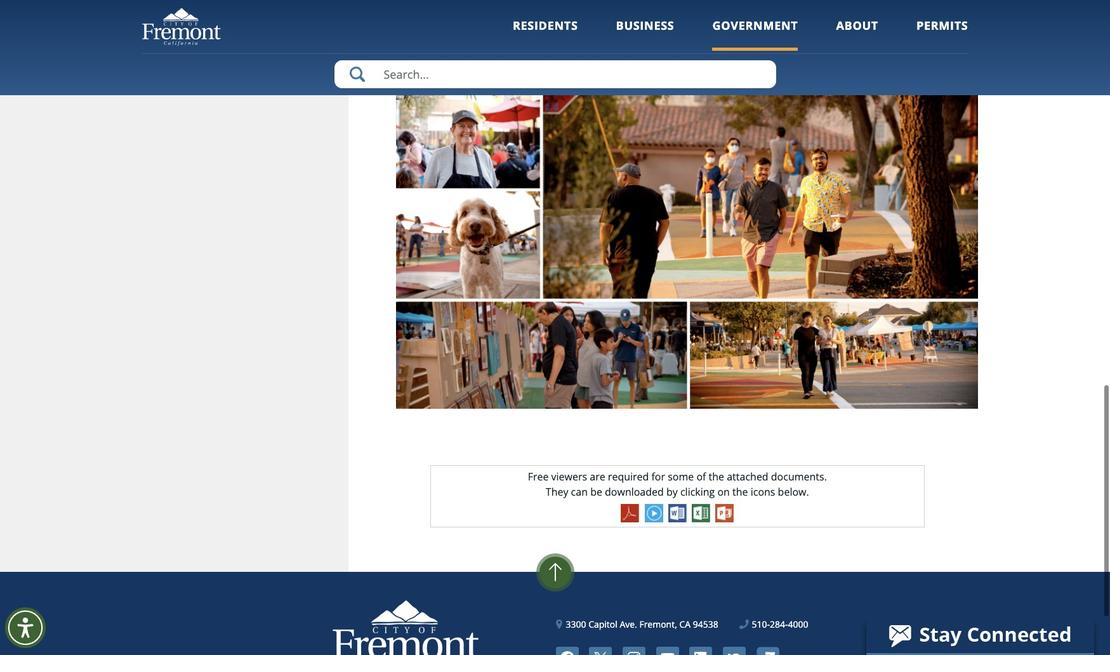 Task type: locate. For each thing, give the bounding box(es) containing it.
0 vertical spatial jose
[[661, 1, 680, 15]]

are
[[590, 469, 605, 483]]

residents
[[513, 18, 578, 33]]

event
[[683, 1, 709, 15]]

jose
[[661, 1, 680, 15], [418, 17, 438, 31]]

the
[[887, 1, 903, 15], [553, 17, 569, 31], [709, 469, 724, 483], [732, 485, 748, 499]]

mission
[[602, 1, 638, 15], [905, 1, 942, 15]]

3300 capitol ave. fremont, ca 94538 link
[[556, 617, 718, 631]]

collage of images from better block event image
[[396, 81, 978, 409]]

510-284-4000
[[752, 618, 808, 630]]

attached
[[727, 469, 768, 483]]

1 vertical spatial jose
[[418, 17, 438, 31]]

94538
[[693, 618, 718, 630]]

to right came
[[875, 1, 884, 15]]

510-284-4000 link
[[740, 617, 808, 631]]

1 horizontal spatial san
[[945, 1, 962, 15]]

be
[[590, 485, 602, 499]]

of
[[799, 1, 808, 15], [697, 469, 706, 483]]

gather,
[[489, 17, 522, 31]]

some
[[668, 469, 694, 483]]

is
[[712, 1, 720, 15]]

mission up and
[[602, 1, 638, 15]]

capitol
[[588, 618, 617, 630]]

0 vertical spatial of
[[799, 1, 808, 15]]

the up on
[[709, 469, 724, 483]]

provide
[[624, 17, 660, 31]]

10,
[[492, 1, 506, 15]]

san up permits
[[945, 1, 962, 15]]

can
[[571, 485, 588, 499]]

284-
[[770, 618, 788, 630]]

&
[[482, 1, 489, 15]]

to down & at the top left
[[477, 17, 486, 31]]

mission up permits
[[905, 1, 942, 15]]

permits link
[[917, 18, 968, 51]]

1 horizontal spatial of
[[799, 1, 808, 15]]

download acrobat reader image
[[621, 504, 639, 522]]

1 horizontal spatial mission
[[905, 1, 942, 15]]

0 horizontal spatial jose
[[418, 17, 438, 31]]

of left people
[[799, 1, 808, 15]]

government link
[[712, 18, 798, 51]]

download word viewer image
[[668, 504, 687, 522]]

event,
[[572, 17, 601, 31]]

jose down "september"
[[418, 17, 438, 31]]

downloaded
[[605, 485, 664, 499]]

they
[[546, 485, 568, 499]]

for
[[652, 469, 665, 483]]

2022
[[509, 1, 532, 15]]

0 vertical spatial to
[[875, 1, 884, 15]]

1 san from the left
[[641, 1, 658, 15]]

Search text field
[[334, 60, 776, 88]]

september 9 & 10, 2022 - better block mission san jose event is held. hundreds of people came to the mission san jose district to gather, enjoy the event, and provide feedback
[[418, 1, 962, 31]]

of up clicking
[[697, 469, 706, 483]]

to
[[875, 1, 884, 15], [477, 17, 486, 31]]

required
[[608, 469, 649, 483]]

0 horizontal spatial san
[[641, 1, 658, 15]]

free viewers are required for some of the attached documents. they can be downloaded by clicking on the icons below.
[[528, 469, 827, 499]]

better
[[541, 1, 571, 15]]

download powerpoint viewer image
[[715, 504, 734, 522]]

2 mission from the left
[[905, 1, 942, 15]]

2 san from the left
[[945, 1, 962, 15]]

san
[[641, 1, 658, 15], [945, 1, 962, 15]]

0 horizontal spatial of
[[697, 469, 706, 483]]

san up provide
[[641, 1, 658, 15]]

residents link
[[513, 18, 578, 51]]

footer tw icon image
[[589, 647, 612, 655]]

4000
[[788, 618, 808, 630]]

of inside september 9 & 10, 2022 - better block mission san jose event is held. hundreds of people came to the mission san jose district to gather, enjoy the event, and provide feedback
[[799, 1, 808, 15]]

about link
[[836, 18, 878, 51]]

0 horizontal spatial mission
[[602, 1, 638, 15]]

jose up "feedback"
[[661, 1, 680, 15]]

government
[[712, 18, 798, 33]]

1 horizontal spatial to
[[875, 1, 884, 15]]

1 vertical spatial to
[[477, 17, 486, 31]]

1 vertical spatial of
[[697, 469, 706, 483]]



Task type: vqa. For each thing, say whether or not it's contained in the screenshot.
"determine"
no



Task type: describe. For each thing, give the bounding box(es) containing it.
below.
[[778, 485, 809, 499]]

columnusercontrol3 main content
[[348, 0, 978, 572]]

the right on
[[732, 485, 748, 499]]

ave.
[[620, 618, 637, 630]]

came
[[846, 1, 872, 15]]

september
[[418, 1, 471, 15]]

download excel viewer image
[[692, 504, 710, 522]]

by
[[666, 485, 678, 499]]

enjoy
[[525, 17, 551, 31]]

district
[[440, 17, 474, 31]]

9
[[473, 1, 479, 15]]

people
[[811, 1, 843, 15]]

footer my icon image
[[756, 647, 779, 655]]

download windows media player image
[[645, 504, 663, 522]]

footer nd icon image
[[723, 647, 746, 655]]

the down better
[[553, 17, 569, 31]]

about
[[836, 18, 878, 33]]

documents.
[[771, 469, 827, 483]]

free
[[528, 469, 549, 483]]

3300
[[566, 618, 586, 630]]

footer li icon image
[[689, 647, 712, 655]]

permits
[[917, 18, 968, 33]]

ca
[[679, 618, 691, 630]]

footer yt icon image
[[656, 647, 679, 655]]

fremont,
[[639, 618, 677, 630]]

icons
[[751, 485, 775, 499]]

footer fb icon image
[[556, 647, 579, 655]]

stay connected image
[[866, 618, 1093, 653]]

hundreds
[[749, 1, 796, 15]]

3300 capitol ave. fremont, ca 94538
[[566, 618, 718, 630]]

510-
[[752, 618, 770, 630]]

-
[[535, 1, 538, 15]]

business
[[616, 18, 674, 33]]

1 mission from the left
[[602, 1, 638, 15]]

clicking
[[680, 485, 715, 499]]

on
[[718, 485, 730, 499]]

and
[[603, 17, 621, 31]]

the right came
[[887, 1, 903, 15]]

feedback
[[663, 17, 706, 31]]

0 horizontal spatial to
[[477, 17, 486, 31]]

business link
[[616, 18, 674, 51]]

block
[[573, 1, 599, 15]]

1 horizontal spatial jose
[[661, 1, 680, 15]]

viewers
[[551, 469, 587, 483]]

held.
[[722, 1, 746, 15]]

of inside free viewers are required for some of the attached documents. they can be downloaded by clicking on the icons below.
[[697, 469, 706, 483]]

footer ig icon image
[[623, 647, 645, 655]]



